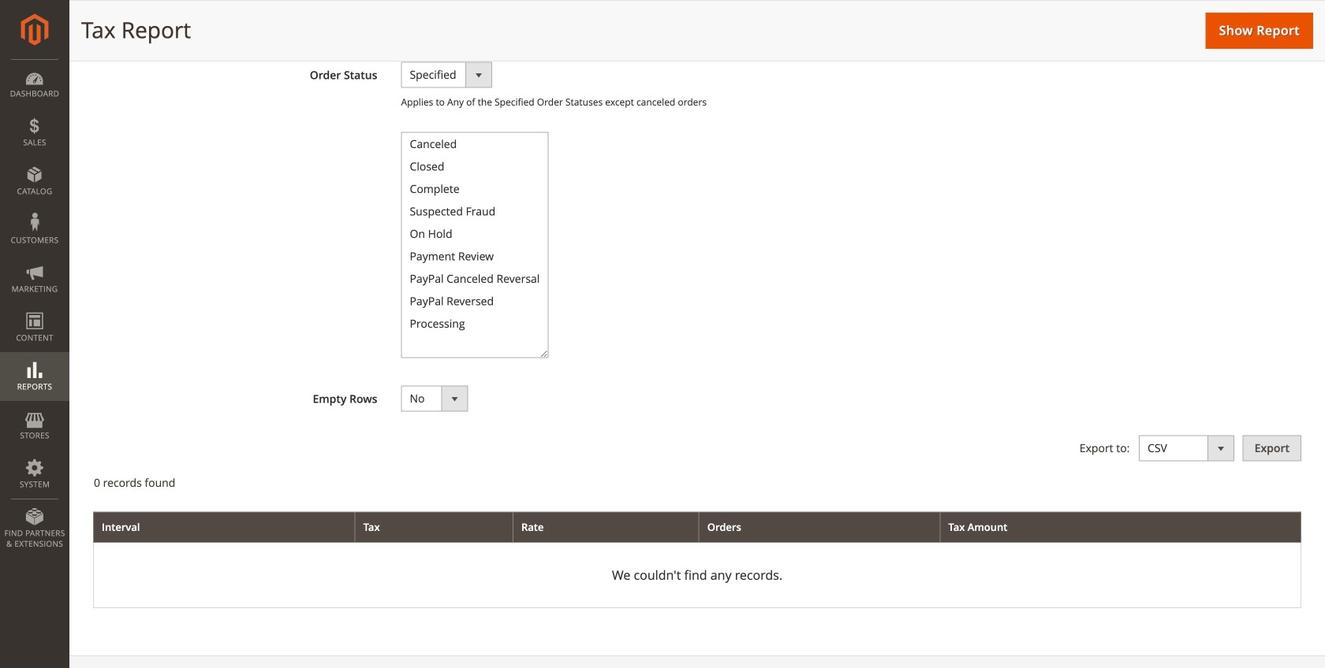 Task type: locate. For each thing, give the bounding box(es) containing it.
menu bar
[[0, 59, 69, 558]]

magento admin panel image
[[21, 13, 49, 46]]

None text field
[[401, 12, 519, 38]]



Task type: vqa. For each thing, say whether or not it's contained in the screenshot.
Magento Admin Panel image
yes



